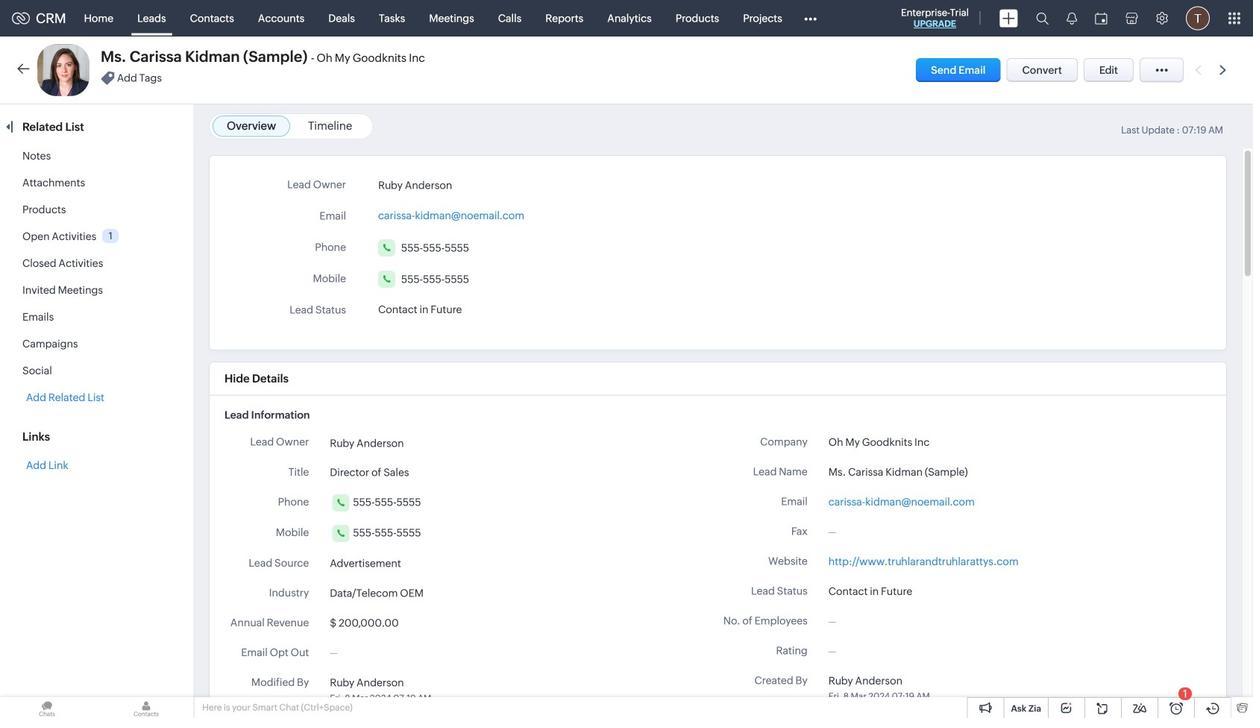 Task type: describe. For each thing, give the bounding box(es) containing it.
search element
[[1028, 0, 1058, 37]]

profile element
[[1178, 0, 1220, 36]]

signals image
[[1067, 12, 1078, 25]]

create menu element
[[991, 0, 1028, 36]]

signals element
[[1058, 0, 1087, 37]]

chats image
[[0, 698, 94, 719]]

calendar image
[[1096, 12, 1108, 24]]

logo image
[[12, 12, 30, 24]]



Task type: locate. For each thing, give the bounding box(es) containing it.
next record image
[[1220, 65, 1230, 75]]

contacts image
[[99, 698, 193, 719]]

profile image
[[1187, 6, 1211, 30]]

Other Modules field
[[795, 6, 827, 30]]

create menu image
[[1000, 9, 1019, 27]]

previous record image
[[1196, 65, 1202, 75]]

search image
[[1037, 12, 1049, 25]]



Task type: vqa. For each thing, say whether or not it's contained in the screenshot.
field
no



